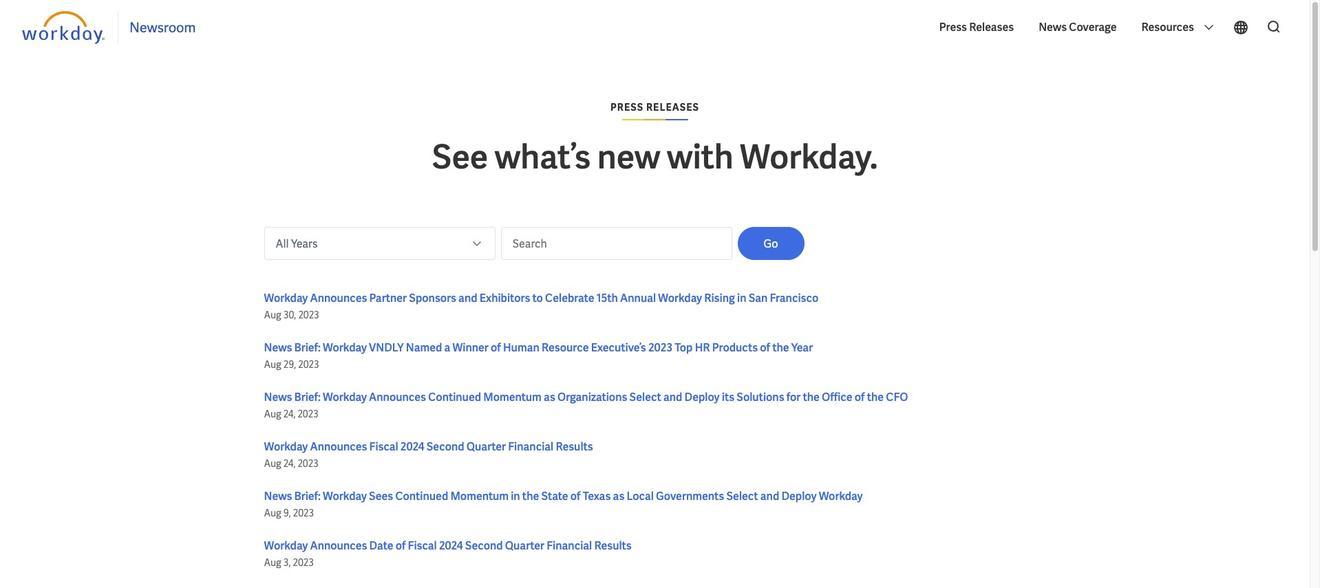 Task type: vqa. For each thing, say whether or not it's contained in the screenshot.
Ireland
no



Task type: locate. For each thing, give the bounding box(es) containing it.
continued right sees at bottom left
[[396, 490, 448, 504]]

None search field
[[1258, 13, 1288, 42]]

the left the year at bottom
[[773, 341, 790, 355]]

1 vertical spatial 24,
[[284, 458, 296, 470]]

24, up the 9,
[[284, 458, 296, 470]]

2024
[[401, 440, 425, 454], [439, 539, 463, 554]]

0 vertical spatial momentum
[[484, 390, 542, 405]]

fiscal inside workday announces date of fiscal 2024 second quarter financial results aug 3, 2023
[[408, 539, 437, 554]]

1 vertical spatial brief:
[[294, 390, 321, 405]]

0 vertical spatial and
[[459, 291, 478, 306]]

2 vertical spatial brief:
[[294, 490, 321, 504]]

momentum for as
[[484, 390, 542, 405]]

24,
[[284, 408, 296, 421], [284, 458, 296, 470]]

deploy
[[685, 390, 720, 405], [782, 490, 817, 504]]

aug inside workday announces date of fiscal 2024 second quarter financial results aug 3, 2023
[[264, 557, 282, 569]]

workday inside news brief: workday announces continued momentum as organizations select and deploy its solutions for the office of the cfo aug 24, 2023
[[323, 390, 367, 405]]

2023 inside workday announces date of fiscal 2024 second quarter financial results aug 3, 2023
[[293, 557, 314, 569]]

6 aug from the top
[[264, 557, 282, 569]]

top
[[675, 341, 693, 355]]

15th
[[597, 291, 618, 306]]

workday inside workday announces date of fiscal 2024 second quarter financial results aug 3, 2023
[[264, 539, 308, 554]]

news left coverage
[[1039, 20, 1067, 34]]

3,
[[284, 557, 291, 569]]

2 vertical spatial and
[[761, 490, 780, 504]]

1 horizontal spatial second
[[465, 539, 503, 554]]

the left cfo
[[867, 390, 884, 405]]

announces inside workday announces fiscal 2024 second quarter financial results aug 24, 2023
[[310, 440, 367, 454]]

1 aug from the top
[[264, 309, 282, 322]]

solutions
[[737, 390, 785, 405]]

2 horizontal spatial and
[[761, 490, 780, 504]]

in inside news brief: workday sees continued momentum in the state of texas as local governments select and deploy workday aug 9, 2023
[[511, 490, 520, 504]]

to
[[533, 291, 543, 306]]

globe icon image
[[1233, 19, 1250, 36]]

in
[[738, 291, 747, 306], [511, 490, 520, 504]]

1 vertical spatial as
[[613, 490, 625, 504]]

1 horizontal spatial select
[[727, 490, 759, 504]]

1 vertical spatial deploy
[[782, 490, 817, 504]]

momentum for in
[[451, 490, 509, 504]]

fiscal inside workday announces fiscal 2024 second quarter financial results aug 24, 2023
[[370, 440, 399, 454]]

news up the 9,
[[264, 490, 292, 504]]

brief: inside news brief: workday sees continued momentum in the state of texas as local governments select and deploy workday aug 9, 2023
[[294, 490, 321, 504]]

select inside news brief: workday announces continued momentum as organizations select and deploy its solutions for the office of the cfo aug 24, 2023
[[630, 390, 662, 405]]

announces inside workday announces date of fiscal 2024 second quarter financial results aug 3, 2023
[[310, 539, 367, 554]]

4 aug from the top
[[264, 458, 282, 470]]

0 horizontal spatial 2024
[[401, 440, 425, 454]]

cfo
[[886, 390, 909, 405]]

0 vertical spatial brief:
[[294, 341, 321, 355]]

press
[[611, 101, 644, 114]]

in left san
[[738, 291, 747, 306]]

the
[[773, 341, 790, 355], [803, 390, 820, 405], [867, 390, 884, 405], [523, 490, 539, 504]]

news down 29,
[[264, 390, 292, 405]]

texas
[[583, 490, 611, 504]]

resources
[[1142, 20, 1197, 34]]

1 vertical spatial fiscal
[[408, 539, 437, 554]]

products
[[713, 341, 758, 355]]

fiscal up sees at bottom left
[[370, 440, 399, 454]]

1 vertical spatial quarter
[[505, 539, 545, 554]]

news for news brief: workday vndly named a winner of human resource executive's 2023 top hr products of the year aug 29, 2023
[[264, 341, 292, 355]]

in left the state
[[511, 490, 520, 504]]

1 brief: from the top
[[294, 341, 321, 355]]

of inside news brief: workday sees continued momentum in the state of texas as local governments select and deploy workday aug 9, 2023
[[571, 490, 581, 504]]

0 vertical spatial fiscal
[[370, 440, 399, 454]]

go to the newsroom homepage image
[[22, 11, 107, 44]]

0 vertical spatial financial
[[508, 440, 554, 454]]

as
[[544, 390, 556, 405], [613, 490, 625, 504]]

news coverage
[[1039, 20, 1117, 34]]

momentum
[[484, 390, 542, 405], [451, 490, 509, 504]]

second
[[427, 440, 465, 454], [465, 539, 503, 554]]

3 aug from the top
[[264, 408, 282, 421]]

0 vertical spatial results
[[556, 440, 593, 454]]

1 horizontal spatial 2024
[[439, 539, 463, 554]]

continued inside news brief: workday announces continued momentum as organizations select and deploy its solutions for the office of the cfo aug 24, 2023
[[428, 390, 481, 405]]

brief: inside "news brief: workday vndly named a winner of human resource executive's 2023 top hr products of the year aug 29, 2023"
[[294, 341, 321, 355]]

0 horizontal spatial deploy
[[685, 390, 720, 405]]

press releases
[[611, 101, 700, 114]]

0 horizontal spatial fiscal
[[370, 440, 399, 454]]

as left local
[[613, 490, 625, 504]]

sees
[[369, 490, 393, 504]]

2 aug from the top
[[264, 359, 282, 371]]

select
[[630, 390, 662, 405], [727, 490, 759, 504]]

continued down a
[[428, 390, 481, 405]]

go button
[[738, 227, 805, 260]]

momentum up the workday announces date of fiscal 2024 second quarter financial results link
[[451, 490, 509, 504]]

0 vertical spatial 2024
[[401, 440, 425, 454]]

continued
[[428, 390, 481, 405], [396, 490, 448, 504]]

results
[[556, 440, 593, 454], [595, 539, 632, 554]]

29,
[[284, 359, 296, 371]]

results down news brief: workday announces continued momentum as organizations select and deploy its solutions for the office of the cfo aug 24, 2023
[[556, 440, 593, 454]]

of inside workday announces date of fiscal 2024 second quarter financial results aug 3, 2023
[[396, 539, 406, 554]]

0 vertical spatial deploy
[[685, 390, 720, 405]]

human
[[503, 341, 540, 355]]

news brief: workday sees continued momentum in the state of texas as local governments select and deploy workday link
[[264, 490, 863, 504]]

2023
[[298, 309, 319, 322], [649, 341, 673, 355], [298, 359, 319, 371], [298, 408, 319, 421], [298, 458, 319, 470], [293, 508, 314, 520], [293, 557, 314, 569]]

and
[[459, 291, 478, 306], [664, 390, 683, 405], [761, 490, 780, 504]]

0 horizontal spatial and
[[459, 291, 478, 306]]

0 vertical spatial second
[[427, 440, 465, 454]]

momentum inside news brief: workday announces continued momentum as organizations select and deploy its solutions for the office of the cfo aug 24, 2023
[[484, 390, 542, 405]]

office
[[822, 390, 853, 405]]

0 vertical spatial quarter
[[467, 440, 506, 454]]

quarter
[[467, 440, 506, 454], [505, 539, 545, 554]]

workday announces fiscal 2024 second quarter financial results aug 24, 2023
[[264, 440, 593, 470]]

announces for partner
[[310, 291, 367, 306]]

brief: for news brief: workday announces continued momentum as organizations select and deploy its solutions for the office of the cfo
[[294, 390, 321, 405]]

and inside workday announces partner sponsors and exhibitors to celebrate 15th annual workday rising in san francisco aug 30, 2023
[[459, 291, 478, 306]]

the left the state
[[523, 490, 539, 504]]

select right organizations
[[630, 390, 662, 405]]

second inside workday announces date of fiscal 2024 second quarter financial results aug 3, 2023
[[465, 539, 503, 554]]

news inside news brief: workday sees continued momentum in the state of texas as local governments select and deploy workday aug 9, 2023
[[264, 490, 292, 504]]

of
[[491, 341, 501, 355], [760, 341, 771, 355], [855, 390, 865, 405], [571, 490, 581, 504], [396, 539, 406, 554]]

5 aug from the top
[[264, 508, 282, 520]]

1 vertical spatial momentum
[[451, 490, 509, 504]]

for
[[787, 390, 801, 405]]

quarter inside workday announces fiscal 2024 second quarter financial results aug 24, 2023
[[467, 440, 506, 454]]

0 vertical spatial continued
[[428, 390, 481, 405]]

1 horizontal spatial deploy
[[782, 490, 817, 504]]

fiscal
[[370, 440, 399, 454], [408, 539, 437, 554]]

financial down news brief: workday sees continued momentum in the state of texas as local governments select and deploy workday aug 9, 2023
[[547, 539, 592, 554]]

24, inside workday announces fiscal 2024 second quarter financial results aug 24, 2023
[[284, 458, 296, 470]]

momentum inside news brief: workday sees continued momentum in the state of texas as local governments select and deploy workday aug 9, 2023
[[451, 490, 509, 504]]

0 vertical spatial as
[[544, 390, 556, 405]]

the inside news brief: workday sees continued momentum in the state of texas as local governments select and deploy workday aug 9, 2023
[[523, 490, 539, 504]]

0 vertical spatial select
[[630, 390, 662, 405]]

aug
[[264, 309, 282, 322], [264, 359, 282, 371], [264, 408, 282, 421], [264, 458, 282, 470], [264, 508, 282, 520], [264, 557, 282, 569]]

announces inside workday announces partner sponsors and exhibitors to celebrate 15th annual workday rising in san francisco aug 30, 2023
[[310, 291, 367, 306]]

0 horizontal spatial results
[[556, 440, 593, 454]]

local
[[627, 490, 654, 504]]

0 horizontal spatial select
[[630, 390, 662, 405]]

results down texas on the left bottom of page
[[595, 539, 632, 554]]

1 horizontal spatial in
[[738, 291, 747, 306]]

24, down 29,
[[284, 408, 296, 421]]

1 horizontal spatial and
[[664, 390, 683, 405]]

news brief: workday announces continued momentum as organizations select and deploy its solutions for the office of the cfo aug 24, 2023
[[264, 390, 909, 421]]

3 brief: from the top
[[294, 490, 321, 504]]

workday announces fiscal 2024 second quarter financial results link
[[264, 440, 593, 454]]

state
[[542, 490, 569, 504]]

0 horizontal spatial in
[[511, 490, 520, 504]]

1 vertical spatial second
[[465, 539, 503, 554]]

of right office
[[855, 390, 865, 405]]

of right date on the left
[[396, 539, 406, 554]]

of inside news brief: workday announces continued momentum as organizations select and deploy its solutions for the office of the cfo aug 24, 2023
[[855, 390, 865, 405]]

news for news coverage
[[1039, 20, 1067, 34]]

news inside "news brief: workday vndly named a winner of human resource executive's 2023 top hr products of the year aug 29, 2023"
[[264, 341, 292, 355]]

partner
[[370, 291, 407, 306]]

news inside news brief: workday announces continued momentum as organizations select and deploy its solutions for the office of the cfo aug 24, 2023
[[264, 390, 292, 405]]

francisco
[[770, 291, 819, 306]]

releases
[[647, 101, 700, 114]]

news up 29,
[[264, 341, 292, 355]]

financial up the state
[[508, 440, 554, 454]]

and inside news brief: workday announces continued momentum as organizations select and deploy its solutions for the office of the cfo aug 24, 2023
[[664, 390, 683, 405]]

1 vertical spatial select
[[727, 490, 759, 504]]

1 vertical spatial 2024
[[439, 539, 463, 554]]

second inside workday announces fiscal 2024 second quarter financial results aug 24, 2023
[[427, 440, 465, 454]]

1 vertical spatial in
[[511, 490, 520, 504]]

momentum down "news brief: workday vndly named a winner of human resource executive's 2023 top hr products of the year aug 29, 2023"
[[484, 390, 542, 405]]

of right the state
[[571, 490, 581, 504]]

as left organizations
[[544, 390, 556, 405]]

1 horizontal spatial results
[[595, 539, 632, 554]]

select right governments
[[727, 490, 759, 504]]

1 24, from the top
[[284, 408, 296, 421]]

1 vertical spatial results
[[595, 539, 632, 554]]

1 vertical spatial financial
[[547, 539, 592, 554]]

0 horizontal spatial second
[[427, 440, 465, 454]]

deploy inside news brief: workday sees continued momentum in the state of texas as local governments select and deploy workday aug 9, 2023
[[782, 490, 817, 504]]

announces
[[310, 291, 367, 306], [369, 390, 426, 405], [310, 440, 367, 454], [310, 539, 367, 554]]

0 vertical spatial 24,
[[284, 408, 296, 421]]

announces for fiscal
[[310, 440, 367, 454]]

workday
[[264, 291, 308, 306], [659, 291, 702, 306], [323, 341, 367, 355], [323, 390, 367, 405], [264, 440, 308, 454], [323, 490, 367, 504], [819, 490, 863, 504], [264, 539, 308, 554]]

0 horizontal spatial as
[[544, 390, 556, 405]]

see
[[432, 136, 488, 178]]

fiscal right date on the left
[[408, 539, 437, 554]]

financial
[[508, 440, 554, 454], [547, 539, 592, 554]]

brief: inside news brief: workday announces continued momentum as organizations select and deploy its solutions for the office of the cfo aug 24, 2023
[[294, 390, 321, 405]]

resource
[[542, 341, 589, 355]]

workday inside workday announces fiscal 2024 second quarter financial results aug 24, 2023
[[264, 440, 308, 454]]

announces inside news brief: workday announces continued momentum as organizations select and deploy its solutions for the office of the cfo aug 24, 2023
[[369, 390, 426, 405]]

1 vertical spatial and
[[664, 390, 683, 405]]

news
[[1039, 20, 1067, 34], [264, 341, 292, 355], [264, 390, 292, 405], [264, 490, 292, 504]]

continued inside news brief: workday sees continued momentum in the state of texas as local governments select and deploy workday aug 9, 2023
[[396, 490, 448, 504]]

workday announces date of fiscal 2024 second quarter financial results aug 3, 2023
[[264, 539, 632, 569]]

1 horizontal spatial as
[[613, 490, 625, 504]]

news for news brief: workday announces continued momentum as organizations select and deploy its solutions for the office of the cfo aug 24, 2023
[[264, 390, 292, 405]]

resources link
[[1135, 10, 1222, 45]]

brief:
[[294, 341, 321, 355], [294, 390, 321, 405], [294, 490, 321, 504]]

workday announces partner sponsors and exhibitors to celebrate 15th annual workday rising in san francisco link
[[264, 291, 819, 306]]

new
[[598, 136, 661, 178]]

continued for sees
[[396, 490, 448, 504]]

press releases
[[940, 20, 1014, 34]]

1 horizontal spatial fiscal
[[408, 539, 437, 554]]

1 vertical spatial continued
[[396, 490, 448, 504]]

2 brief: from the top
[[294, 390, 321, 405]]

results inside workday announces date of fiscal 2024 second quarter financial results aug 3, 2023
[[595, 539, 632, 554]]

2 24, from the top
[[284, 458, 296, 470]]

0 vertical spatial in
[[738, 291, 747, 306]]

executive's
[[591, 341, 646, 355]]



Task type: describe. For each thing, give the bounding box(es) containing it.
coverage
[[1070, 20, 1117, 34]]

organizations
[[558, 390, 628, 405]]

a
[[445, 341, 451, 355]]

brief: for news brief: workday sees continued momentum in the state of texas as local governments select and deploy workday
[[294, 490, 321, 504]]

year
[[792, 341, 813, 355]]

named
[[406, 341, 442, 355]]

2024 inside workday announces fiscal 2024 second quarter financial results aug 24, 2023
[[401, 440, 425, 454]]

with
[[667, 136, 734, 178]]

2023 inside workday announces fiscal 2024 second quarter financial results aug 24, 2023
[[298, 458, 319, 470]]

news brief: workday announces continued momentum as organizations select and deploy its solutions for the office of the cfo link
[[264, 390, 909, 405]]

celebrate
[[545, 291, 595, 306]]

exhibitors
[[480, 291, 530, 306]]

2023 inside workday announces partner sponsors and exhibitors to celebrate 15th annual workday rising in san francisco aug 30, 2023
[[298, 309, 319, 322]]

24, inside news brief: workday announces continued momentum as organizations select and deploy its solutions for the office of the cfo aug 24, 2023
[[284, 408, 296, 421]]

go
[[764, 237, 779, 251]]

2023 inside news brief: workday sees continued momentum in the state of texas as local governments select and deploy workday aug 9, 2023
[[293, 508, 314, 520]]

2023 inside news brief: workday announces continued momentum as organizations select and deploy its solutions for the office of the cfo aug 24, 2023
[[298, 408, 319, 421]]

in inside workday announces partner sponsors and exhibitors to celebrate 15th annual workday rising in san francisco aug 30, 2023
[[738, 291, 747, 306]]

releases
[[970, 20, 1014, 34]]

governments
[[656, 490, 725, 504]]

Search text field
[[501, 227, 732, 260]]

hr
[[695, 341, 710, 355]]

deploy inside news brief: workday announces continued momentum as organizations select and deploy its solutions for the office of the cfo aug 24, 2023
[[685, 390, 720, 405]]

financial inside workday announces date of fiscal 2024 second quarter financial results aug 3, 2023
[[547, 539, 592, 554]]

press releases link
[[933, 10, 1021, 45]]

news brief: workday vndly named a winner of human resource executive's 2023 top hr products of the year link
[[264, 341, 813, 355]]

see what's new with workday.
[[432, 136, 878, 178]]

workday.
[[740, 136, 878, 178]]

as inside news brief: workday sees continued momentum in the state of texas as local governments select and deploy workday aug 9, 2023
[[613, 490, 625, 504]]

brief: for news brief: workday vndly named a winner of human resource executive's 2023 top hr products of the year
[[294, 341, 321, 355]]

aug inside "news brief: workday vndly named a winner of human resource executive's 2023 top hr products of the year aug 29, 2023"
[[264, 359, 282, 371]]

aug inside news brief: workday sees continued momentum in the state of texas as local governments select and deploy workday aug 9, 2023
[[264, 508, 282, 520]]

results inside workday announces fiscal 2024 second quarter financial results aug 24, 2023
[[556, 440, 593, 454]]

aug inside workday announces partner sponsors and exhibitors to celebrate 15th annual workday rising in san francisco aug 30, 2023
[[264, 309, 282, 322]]

news brief: workday vndly named a winner of human resource executive's 2023 top hr products of the year aug 29, 2023
[[264, 341, 813, 371]]

aug inside news brief: workday announces continued momentum as organizations select and deploy its solutions for the office of the cfo aug 24, 2023
[[264, 408, 282, 421]]

financial inside workday announces fiscal 2024 second quarter financial results aug 24, 2023
[[508, 440, 554, 454]]

news brief: workday sees continued momentum in the state of texas as local governments select and deploy workday aug 9, 2023
[[264, 490, 863, 520]]

newsroom link
[[129, 19, 196, 36]]

select inside news brief: workday sees continued momentum in the state of texas as local governments select and deploy workday aug 9, 2023
[[727, 490, 759, 504]]

of right winner
[[491, 341, 501, 355]]

news coverage link
[[1032, 10, 1124, 45]]

rising
[[705, 291, 735, 306]]

workday announces date of fiscal 2024 second quarter financial results link
[[264, 539, 632, 554]]

vndly
[[369, 341, 404, 355]]

30,
[[284, 309, 296, 322]]

aug inside workday announces fiscal 2024 second quarter financial results aug 24, 2023
[[264, 458, 282, 470]]

date
[[370, 539, 394, 554]]

continued for announces
[[428, 390, 481, 405]]

workday announces partner sponsors and exhibitors to celebrate 15th annual workday rising in san francisco aug 30, 2023
[[264, 291, 819, 322]]

its
[[722, 390, 735, 405]]

of right products
[[760, 341, 771, 355]]

winner
[[453, 341, 489, 355]]

the right for
[[803, 390, 820, 405]]

9,
[[284, 508, 291, 520]]

and inside news brief: workday sees continued momentum in the state of texas as local governments select and deploy workday aug 9, 2023
[[761, 490, 780, 504]]

quarter inside workday announces date of fiscal 2024 second quarter financial results aug 3, 2023
[[505, 539, 545, 554]]

annual
[[621, 291, 656, 306]]

press
[[940, 20, 968, 34]]

sponsors
[[409, 291, 457, 306]]

the inside "news brief: workday vndly named a winner of human resource executive's 2023 top hr products of the year aug 29, 2023"
[[773, 341, 790, 355]]

2024 inside workday announces date of fiscal 2024 second quarter financial results aug 3, 2023
[[439, 539, 463, 554]]

san
[[749, 291, 768, 306]]

newsroom
[[129, 19, 196, 36]]

workday inside "news brief: workday vndly named a winner of human resource executive's 2023 top hr products of the year aug 29, 2023"
[[323, 341, 367, 355]]

as inside news brief: workday announces continued momentum as organizations select and deploy its solutions for the office of the cfo aug 24, 2023
[[544, 390, 556, 405]]

announces for date
[[310, 539, 367, 554]]

news for news brief: workday sees continued momentum in the state of texas as local governments select and deploy workday aug 9, 2023
[[264, 490, 292, 504]]

what's
[[495, 136, 591, 178]]



